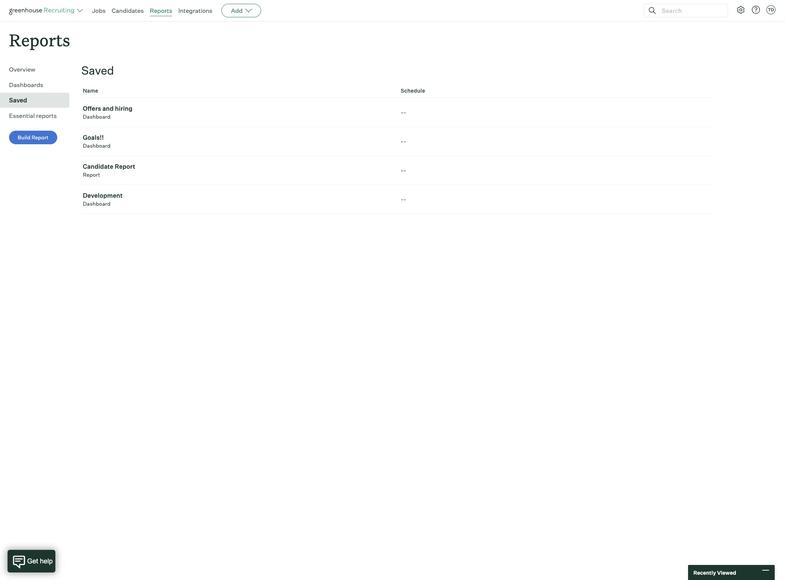Task type: vqa. For each thing, say whether or not it's contained in the screenshot.


Task type: describe. For each thing, give the bounding box(es) containing it.
greenhouse recruiting image
[[9, 6, 77, 15]]

-- for development
[[401, 196, 406, 203]]

build
[[18, 134, 30, 141]]

dashboard for goals!!
[[83, 142, 111, 149]]

candidate
[[83, 163, 113, 170]]

integrations link
[[178, 7, 212, 14]]

development
[[83, 192, 123, 199]]

Search text field
[[660, 5, 721, 16]]

candidates link
[[112, 7, 144, 14]]

dashboards link
[[9, 80, 66, 89]]

report for candidate
[[115, 163, 135, 170]]

-- for candidate report
[[401, 167, 406, 174]]

saved link
[[9, 96, 66, 105]]

configure image
[[736, 5, 745, 14]]

viewed
[[717, 569, 736, 576]]

0 horizontal spatial reports
[[9, 29, 70, 51]]

candidates
[[112, 7, 144, 14]]

reports
[[36, 112, 57, 119]]

0 vertical spatial saved
[[81, 63, 114, 77]]

recently viewed
[[693, 569, 736, 576]]

build report
[[18, 134, 48, 141]]

-- for offers and hiring
[[401, 109, 406, 116]]

jobs
[[92, 7, 106, 14]]

essential
[[9, 112, 35, 119]]

dashboards
[[9, 81, 43, 89]]

add
[[231, 7, 243, 14]]

recently
[[693, 569, 716, 576]]



Task type: locate. For each thing, give the bounding box(es) containing it.
add button
[[222, 4, 261, 17]]

3 -- from the top
[[401, 167, 406, 174]]

essential reports link
[[9, 111, 66, 120]]

name
[[83, 87, 98, 94]]

1 horizontal spatial report
[[83, 171, 100, 178]]

dashboard inside development dashboard
[[83, 200, 111, 207]]

saved
[[81, 63, 114, 77], [9, 96, 27, 104]]

3 dashboard from the top
[[83, 200, 111, 207]]

-- for goals!!
[[401, 138, 406, 145]]

hiring
[[115, 105, 133, 112]]

0 vertical spatial report
[[32, 134, 48, 141]]

0 vertical spatial dashboard
[[83, 113, 111, 120]]

candidate report report
[[83, 163, 135, 178]]

2 dashboard from the top
[[83, 142, 111, 149]]

reports link
[[150, 7, 172, 14]]

report right the candidate on the left top of page
[[115, 163, 135, 170]]

td button
[[765, 4, 777, 16]]

2 horizontal spatial report
[[115, 163, 135, 170]]

dashboard inside offers and hiring dashboard
[[83, 113, 111, 120]]

dashboard
[[83, 113, 111, 120], [83, 142, 111, 149], [83, 200, 111, 207]]

schedule
[[401, 87, 425, 94]]

report inside button
[[32, 134, 48, 141]]

report right build
[[32, 134, 48, 141]]

dashboard down "goals!!"
[[83, 142, 111, 149]]

and
[[102, 105, 114, 112]]

dashboard down offers
[[83, 113, 111, 120]]

dashboard for development
[[83, 200, 111, 207]]

1 vertical spatial report
[[115, 163, 135, 170]]

goals!!
[[83, 134, 104, 141]]

--
[[401, 109, 406, 116], [401, 138, 406, 145], [401, 167, 406, 174], [401, 196, 406, 203]]

1 vertical spatial dashboard
[[83, 142, 111, 149]]

td button
[[766, 5, 776, 14]]

2 vertical spatial report
[[83, 171, 100, 178]]

reports
[[150, 7, 172, 14], [9, 29, 70, 51]]

overview
[[9, 66, 35, 73]]

essential reports
[[9, 112, 57, 119]]

jobs link
[[92, 7, 106, 14]]

-
[[401, 109, 404, 116], [404, 109, 406, 116], [401, 138, 404, 145], [404, 138, 406, 145], [401, 167, 404, 174], [404, 167, 406, 174], [401, 196, 404, 203], [404, 196, 406, 203]]

2 vertical spatial dashboard
[[83, 200, 111, 207]]

1 horizontal spatial saved
[[81, 63, 114, 77]]

reports right candidates link
[[150, 7, 172, 14]]

0 vertical spatial reports
[[150, 7, 172, 14]]

integrations
[[178, 7, 212, 14]]

build report button
[[9, 131, 57, 144]]

report
[[32, 134, 48, 141], [115, 163, 135, 170], [83, 171, 100, 178]]

development dashboard
[[83, 192, 123, 207]]

saved up essential
[[9, 96, 27, 104]]

goals!! dashboard
[[83, 134, 111, 149]]

0 horizontal spatial report
[[32, 134, 48, 141]]

2 -- from the top
[[401, 138, 406, 145]]

report for build
[[32, 134, 48, 141]]

reports down the greenhouse recruiting image
[[9, 29, 70, 51]]

td
[[768, 7, 774, 12]]

1 vertical spatial reports
[[9, 29, 70, 51]]

saved up name
[[81, 63, 114, 77]]

4 -- from the top
[[401, 196, 406, 203]]

report down the candidate on the left top of page
[[83, 171, 100, 178]]

1 -- from the top
[[401, 109, 406, 116]]

overview link
[[9, 65, 66, 74]]

1 dashboard from the top
[[83, 113, 111, 120]]

1 horizontal spatial reports
[[150, 7, 172, 14]]

1 vertical spatial saved
[[9, 96, 27, 104]]

0 horizontal spatial saved
[[9, 96, 27, 104]]

offers and hiring dashboard
[[83, 105, 133, 120]]

offers
[[83, 105, 101, 112]]

dashboard down development
[[83, 200, 111, 207]]



